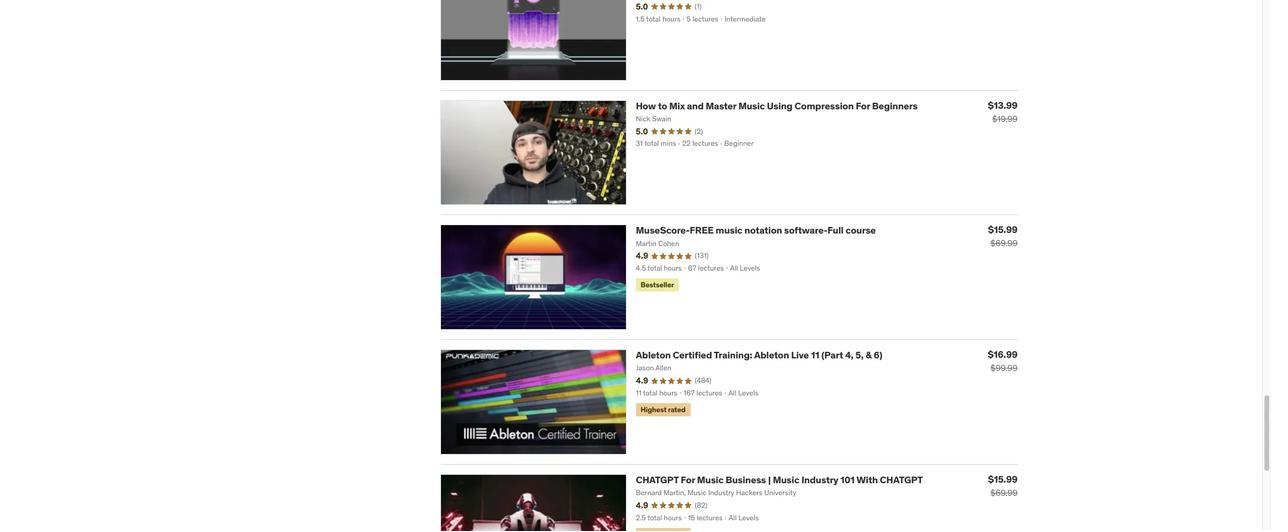 Task type: locate. For each thing, give the bounding box(es) containing it.
and
[[687, 100, 704, 112]]

1 horizontal spatial ableton
[[754, 350, 789, 362]]

music left business
[[697, 475, 724, 487]]

live
[[791, 350, 809, 362]]

for left "beginners"
[[856, 100, 870, 112]]

1 $15.99 $69.99 from the top
[[988, 224, 1018, 249]]

mix
[[669, 100, 685, 112]]

music
[[738, 100, 765, 112], [697, 475, 724, 487], [773, 475, 799, 487]]

$15.99 $69.99
[[988, 224, 1018, 249], [988, 474, 1018, 499]]

0 vertical spatial $15.99
[[988, 224, 1018, 236]]

0 vertical spatial $69.99
[[990, 238, 1018, 249]]

music right |
[[773, 475, 799, 487]]

1 ableton from the left
[[636, 350, 671, 362]]

$16.99 $99.99
[[988, 349, 1018, 374]]

$69.99
[[990, 238, 1018, 249], [990, 488, 1018, 499]]

$15.99 $69.99 for musescore-free music notation software-full course
[[988, 224, 1018, 249]]

1 vertical spatial $15.99 $69.99
[[988, 474, 1018, 499]]

ableton certified training: ableton live 11 (part 4, 5, & 6) link
[[636, 350, 882, 362]]

how to mix and master music using compression for beginners
[[636, 100, 918, 112]]

1 vertical spatial $69.99
[[990, 488, 1018, 499]]

for
[[856, 100, 870, 112], [681, 475, 695, 487]]

1 horizontal spatial chatgpt
[[880, 475, 923, 487]]

$16.99
[[988, 349, 1018, 361]]

certified
[[673, 350, 712, 362]]

0 vertical spatial $15.99 $69.99
[[988, 224, 1018, 249]]

2 $69.99 from the top
[[990, 488, 1018, 499]]

how to mix and master music using compression for beginners link
[[636, 100, 918, 112]]

$15.99
[[988, 224, 1018, 236], [988, 474, 1018, 486]]

1 $15.99 from the top
[[988, 224, 1018, 236]]

2 horizontal spatial music
[[773, 475, 799, 487]]

music for and
[[738, 100, 765, 112]]

ableton left live
[[754, 350, 789, 362]]

$15.99 for musescore-free music notation software-full course
[[988, 224, 1018, 236]]

2 $15.99 $69.99 from the top
[[988, 474, 1018, 499]]

how
[[636, 100, 656, 112]]

with
[[856, 475, 878, 487]]

ableton
[[636, 350, 671, 362], [754, 350, 789, 362]]

$69.99 for chatgpt for music business | music industry 101 with chatgpt
[[990, 488, 1018, 499]]

chatgpt for music business | music industry 101 with chatgpt
[[636, 475, 923, 487]]

1 vertical spatial $15.99
[[988, 474, 1018, 486]]

music left "using"
[[738, 100, 765, 112]]

11
[[811, 350, 819, 362]]

1 chatgpt from the left
[[636, 475, 679, 487]]

musescore-free music notation software-full course link
[[636, 225, 876, 237]]

2 $15.99 from the top
[[988, 474, 1018, 486]]

$99.99
[[990, 363, 1018, 374]]

ableton left certified
[[636, 350, 671, 362]]

free
[[690, 225, 714, 237]]

chatgpt
[[636, 475, 679, 487], [880, 475, 923, 487]]

1 $69.99 from the top
[[990, 238, 1018, 249]]

for left business
[[681, 475, 695, 487]]

1 horizontal spatial music
[[738, 100, 765, 112]]

0 horizontal spatial chatgpt
[[636, 475, 679, 487]]

music for business
[[773, 475, 799, 487]]

ableton certified training: ableton live 11 (part 4, 5, & 6)
[[636, 350, 882, 362]]

using
[[767, 100, 793, 112]]

0 vertical spatial for
[[856, 100, 870, 112]]

1 vertical spatial for
[[681, 475, 695, 487]]

0 horizontal spatial ableton
[[636, 350, 671, 362]]

$15.99 $69.99 for chatgpt for music business | music industry 101 with chatgpt
[[988, 474, 1018, 499]]

$13.99
[[988, 99, 1018, 111]]



Task type: vqa. For each thing, say whether or not it's contained in the screenshot.
$14.99 $59.99 on the top of the page
no



Task type: describe. For each thing, give the bounding box(es) containing it.
0 horizontal spatial for
[[681, 475, 695, 487]]

compression
[[795, 100, 854, 112]]

business
[[726, 475, 766, 487]]

chatgpt for music business | music industry 101 with chatgpt link
[[636, 475, 923, 487]]

2 chatgpt from the left
[[880, 475, 923, 487]]

full
[[828, 225, 844, 237]]

to
[[658, 100, 667, 112]]

training:
[[714, 350, 752, 362]]

5,
[[855, 350, 864, 362]]

0 horizontal spatial music
[[697, 475, 724, 487]]

101
[[840, 475, 855, 487]]

notation
[[744, 225, 782, 237]]

$13.99 $19.99
[[988, 99, 1018, 124]]

master
[[706, 100, 736, 112]]

4,
[[845, 350, 853, 362]]

|
[[768, 475, 771, 487]]

course
[[846, 225, 876, 237]]

6)
[[874, 350, 882, 362]]

&
[[866, 350, 872, 362]]

industry
[[801, 475, 838, 487]]

software-
[[784, 225, 828, 237]]

1 horizontal spatial for
[[856, 100, 870, 112]]

2 ableton from the left
[[754, 350, 789, 362]]

musescore-
[[636, 225, 690, 237]]

beginners
[[872, 100, 918, 112]]

$69.99 for musescore-free music notation software-full course
[[990, 238, 1018, 249]]

music
[[716, 225, 742, 237]]

(part
[[821, 350, 843, 362]]

$19.99
[[992, 114, 1018, 124]]

musescore-free music notation software-full course
[[636, 225, 876, 237]]

$15.99 for chatgpt for music business | music industry 101 with chatgpt
[[988, 474, 1018, 486]]



